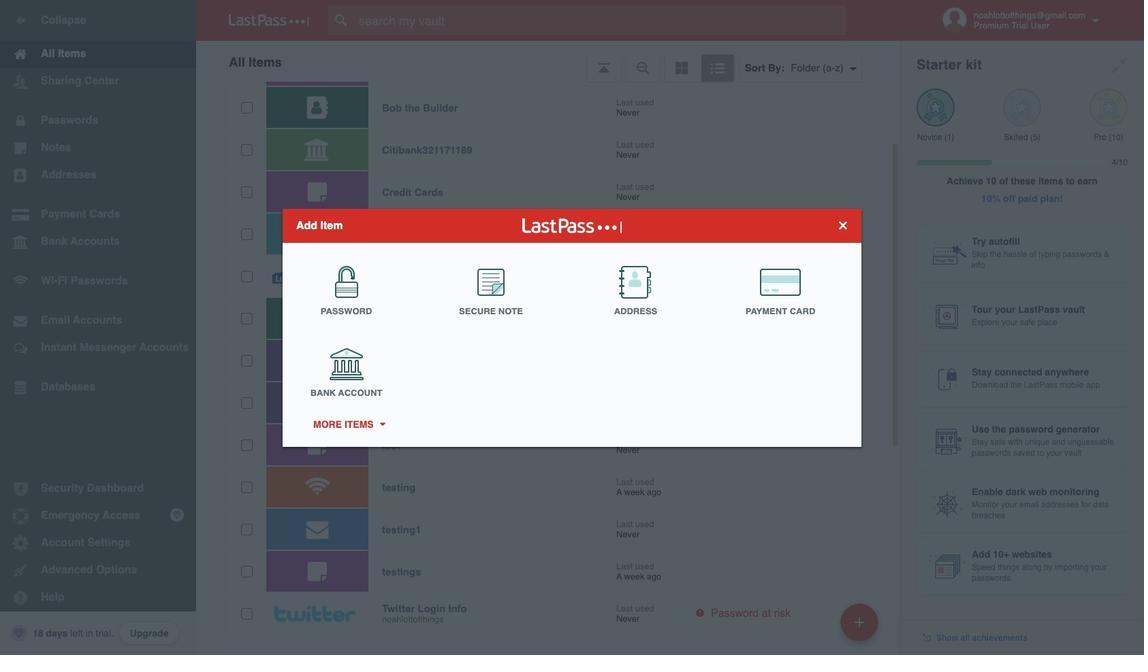 Task type: vqa. For each thing, say whether or not it's contained in the screenshot.
text field
no



Task type: locate. For each thing, give the bounding box(es) containing it.
vault options navigation
[[196, 41, 900, 82]]

main navigation navigation
[[0, 0, 196, 656]]

lastpass image
[[229, 14, 309, 27]]

dialog
[[283, 209, 862, 447]]



Task type: describe. For each thing, give the bounding box(es) containing it.
search my vault text field
[[328, 5, 872, 35]]

Search search field
[[328, 5, 872, 35]]

new item navigation
[[836, 600, 887, 656]]

caret right image
[[377, 423, 387, 426]]

new item image
[[855, 618, 864, 628]]



